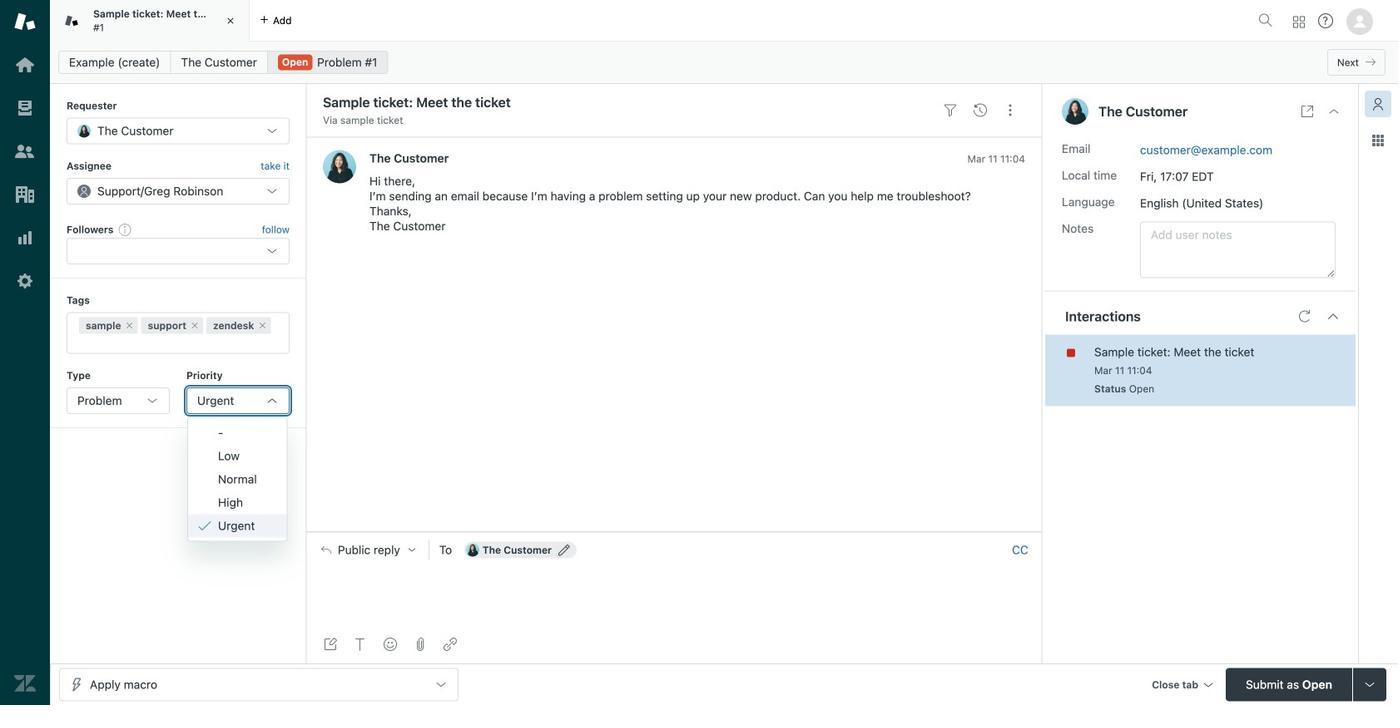 Task type: describe. For each thing, give the bounding box(es) containing it.
apps image
[[1372, 134, 1385, 147]]

add link (cmd k) image
[[444, 638, 457, 652]]

format text image
[[354, 638, 367, 652]]

customer context image
[[1372, 97, 1385, 111]]

get help image
[[1319, 13, 1334, 28]]

zendesk image
[[14, 673, 36, 695]]

draft mode image
[[324, 638, 337, 652]]

user image
[[1062, 98, 1089, 125]]

Subject field
[[320, 92, 932, 112]]

remove image
[[125, 321, 134, 331]]

3 option from the top
[[188, 468, 287, 492]]

ticket actions image
[[1004, 104, 1017, 117]]

displays possible ticket submission types image
[[1363, 679, 1377, 692]]

secondary element
[[50, 46, 1398, 79]]

2 remove image from the left
[[257, 321, 267, 331]]

0 vertical spatial mar 11 11:04 text field
[[968, 153, 1026, 165]]

tabs tab list
[[50, 0, 1252, 42]]

info on adding followers image
[[119, 223, 132, 236]]

1 option from the top
[[188, 422, 287, 445]]

close image
[[1328, 105, 1341, 118]]



Task type: vqa. For each thing, say whether or not it's contained in the screenshot.
Customers icon
yes



Task type: locate. For each thing, give the bounding box(es) containing it.
hide composer image
[[668, 526, 681, 539]]

organizations image
[[14, 184, 36, 206]]

tab
[[50, 0, 250, 42]]

insert emojis image
[[384, 638, 397, 652]]

main element
[[0, 0, 50, 706]]

remove image
[[190, 321, 200, 331], [257, 321, 267, 331]]

1 vertical spatial mar 11 11:04 text field
[[1095, 365, 1152, 377]]

1 horizontal spatial remove image
[[257, 321, 267, 331]]

Add user notes text field
[[1140, 222, 1336, 278]]

0 horizontal spatial remove image
[[190, 321, 200, 331]]

close image
[[222, 12, 239, 29]]

customers image
[[14, 141, 36, 162]]

view more details image
[[1301, 105, 1314, 118]]

customer@example.com image
[[466, 544, 479, 557]]

1 horizontal spatial mar 11 11:04 text field
[[1095, 365, 1152, 377]]

zendesk products image
[[1294, 16, 1305, 28]]

1 remove image from the left
[[190, 321, 200, 331]]

views image
[[14, 97, 36, 119]]

option
[[188, 422, 287, 445], [188, 445, 287, 468], [188, 468, 287, 492], [188, 492, 287, 515]]

4 option from the top
[[188, 492, 287, 515]]

Mar 11 11:04 text field
[[968, 153, 1026, 165], [1095, 365, 1152, 377]]

zendesk support image
[[14, 11, 36, 32]]

0 horizontal spatial mar 11 11:04 text field
[[968, 153, 1026, 165]]

events image
[[974, 104, 987, 117]]

add attachment image
[[414, 638, 427, 652]]

2 option from the top
[[188, 445, 287, 468]]

filter image
[[944, 104, 957, 117]]

admin image
[[14, 271, 36, 292]]

list box
[[187, 418, 288, 542]]

avatar image
[[323, 150, 356, 183]]

edit user image
[[559, 545, 570, 557]]

get started image
[[14, 54, 36, 76]]

reporting image
[[14, 227, 36, 249]]



